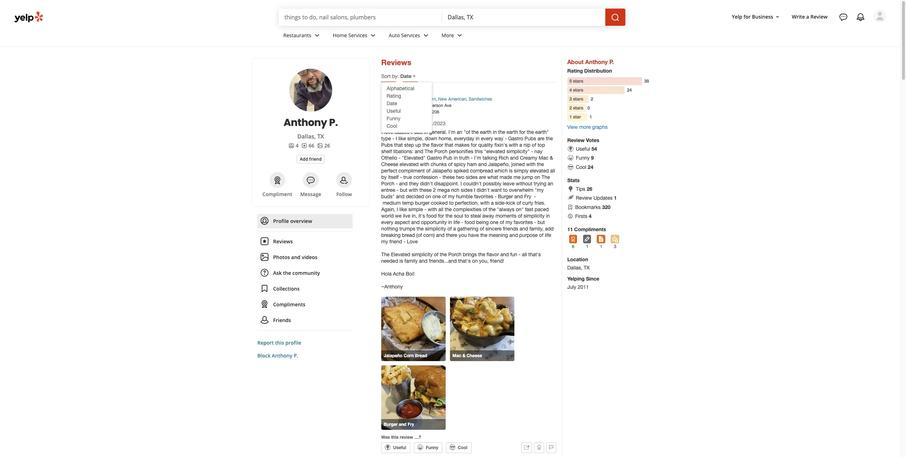 Task type: describe. For each thing, give the bounding box(es) containing it.
anthony p. dallas, tx
[[284, 116, 338, 140]]

1 horizontal spatial favorites
[[514, 219, 533, 225]]

tx inside 'the porch southern , new american , sandwiches 2912 n henderson ave dallas, tx 75206'
[[421, 110, 426, 115]]

1 vertical spatial life
[[545, 232, 551, 238]]

0 vertical spatial like
[[399, 136, 406, 141]]

and right "family"
[[419, 258, 428, 264]]

of inside the elevated simplicity of the porch brings the flavor and fun - all that's needed is family and friends...and that's on you, friend!
[[434, 252, 439, 257]]

porch up pub at the left
[[434, 149, 448, 154]]

about anthony p.
[[567, 58, 614, 65]]

for down "everyday"
[[471, 142, 477, 148]]

1 vertical spatial 24
[[588, 164, 593, 170]]

0 vertical spatial funny link
[[382, 115, 432, 122]]

porch up entree at the left top
[[381, 181, 395, 186]]

on"
[[516, 207, 524, 212]]

11 compliments
[[567, 226, 606, 232]]

2 inside i love gastro pubs in general. i'm an "of the earth in the earth for the earth" type - i like simple, down home, everyday in every way - gastro pubs are the pubs that step up the flavor that makes for quality fixin's with a nip of top shelf libations: and the porch personifies this "elevated simplicity" - nay othello - "elevated" gastro pub in truth - i'm talking rich and creamy mac & cheese elevated with chunks of spicy ham and jalapeño, joined with the perfect compliment of jalapeño spiked cornbread which is simply elevated all by itself - true confession - these two sides are what made me jump on the porch - and they didn't disappoint. i couldn't possibly leave without trying an entree - but with these 2 mega rich sides i didn't want to overwhelm "my buds" and decided on one of my humble favorites - burger and fry  - medium temp burger cooked to perfection, with a side-kick of curly fries. again, i like simple - with all the complexities of the "always on" fast paced world we live in, it's food for the soul to steal away moments of simplicity in every aspect and opportunity in life - food being one of my favorites - but nothing trumps the simplicity of a gathering of sincere friends and family, add breaking bread (of corn) and there you have the meaning and purpose of life my friend - love
[[433, 187, 436, 193]]

stars for 5 stars
[[573, 78, 583, 84]]

services for auto services
[[401, 32, 420, 39]]

overwhelm
[[509, 187, 534, 193]]

you
[[459, 232, 467, 238]]

and up the temp
[[396, 194, 405, 199]]

a right write
[[806, 13, 809, 20]]

mac & cheese
[[453, 353, 482, 358]]

3 for 3 stars
[[570, 96, 572, 102]]

2 horizontal spatial 4
[[589, 213, 592, 219]]

of down family,
[[539, 232, 544, 238]]

1 horizontal spatial gastro
[[427, 155, 442, 161]]

yelp
[[732, 13, 742, 20]]

- down want
[[495, 194, 497, 199]]

firsts 4
[[575, 213, 592, 219]]

0 horizontal spatial gastro
[[395, 129, 410, 135]]

review
[[400, 435, 413, 440]]

aspect
[[395, 219, 410, 225]]

with down cooked
[[428, 207, 437, 212]]

1 vertical spatial sides
[[461, 187, 473, 193]]

1 horizontal spatial but
[[538, 219, 545, 225]]

sort by: date
[[381, 73, 412, 79]]

and down in,
[[411, 219, 420, 225]]

dallas, inside 'the porch southern , new american , sandwiches 2912 n henderson ave dallas, tx 75206'
[[407, 110, 420, 115]]

trying
[[534, 181, 546, 186]]

alphabetical rating date useful funny cool
[[387, 86, 414, 129]]

photo of the porch - dallas, tx, united states. jalapeño corn bread image
[[381, 297, 446, 361]]

1 vertical spatial funny link
[[414, 442, 443, 453]]

medium
[[383, 200, 401, 206]]

funny inside alphabetical rating date useful funny cool
[[387, 116, 400, 122]]

shelf
[[381, 149, 392, 154]]

the up trying
[[542, 174, 550, 180]]

buds"
[[381, 194, 395, 199]]

menu containing profile overview
[[257, 214, 353, 331]]

the down cooked
[[445, 207, 452, 212]]

2912
[[407, 103, 417, 108]]

of down pub at the left
[[448, 161, 453, 167]]

creamy
[[520, 155, 537, 161]]

- right way
[[505, 136, 507, 141]]

tx inside "location dallas, tx"
[[584, 265, 590, 271]]

view
[[567, 124, 578, 130]]

alphabetical link
[[382, 85, 432, 92]]

0 vertical spatial every
[[481, 136, 493, 141]]

services for home services
[[348, 32, 367, 39]]

of down "mega"
[[442, 194, 447, 199]]

0 vertical spatial sides
[[466, 174, 478, 180]]

i right type
[[396, 136, 397, 141]]

block anthony p.
[[257, 352, 298, 359]]

5
[[570, 78, 572, 84]]

message image
[[306, 176, 315, 185]]

report this profile
[[257, 339, 301, 346]]

- up the disappoint.
[[439, 174, 441, 180]]

2 vertical spatial to
[[465, 213, 469, 219]]

2 horizontal spatial all
[[550, 168, 555, 174]]

1 vertical spatial like
[[400, 207, 407, 212]]

fry inside i love gastro pubs in general. i'm an "of the earth in the earth for the earth" type - i like simple, down home, everyday in every way - gastro pubs are the pubs that step up the flavor that makes for quality fixin's with a nip of top shelf libations: and the porch personifies this "elevated simplicity" - nay othello - "elevated" gastro pub in truth - i'm talking rich and creamy mac & cheese elevated with chunks of spicy ham and jalapeño, joined with the perfect compliment of jalapeño spiked cornbread which is simply elevated all by itself - true confession - these two sides are what made me jump on the porch - and they didn't disappoint. i couldn't possibly leave without trying an entree - but with these 2 mega rich sides i didn't want to overwhelm "my buds" and decided on one of my humble favorites - burger and fry  - medium temp burger cooked to perfection, with a side-kick of curly fries. again, i like simple - with all the complexities of the "always on" fast paced world we live in, it's food for the soul to steal away moments of simplicity in every aspect and opportunity in life - food being one of my favorites - but nothing trumps the simplicity of a gathering of sincere friends and family, add breaking bread (of corn) and there you have the meaning and purpose of life my friend - love
[[524, 194, 531, 199]]

0 vertical spatial cool link
[[382, 122, 432, 130]]

perfection,
[[455, 200, 479, 206]]

photos and videos
[[273, 254, 317, 261]]

porch inside the elevated simplicity of the porch brings the flavor and fun - all that's needed is family and friends...and that's on you, friend!
[[448, 252, 462, 257]]

0 horizontal spatial life
[[454, 219, 460, 225]]

of up on"
[[517, 200, 521, 206]]

0 horizontal spatial &
[[463, 353, 466, 358]]

1 vertical spatial that's
[[458, 258, 471, 264]]

9
[[591, 155, 594, 161]]

- down itself
[[396, 181, 398, 186]]

yelping
[[567, 276, 585, 282]]

0 vertical spatial to
[[503, 187, 508, 193]]

4 for 4 stars
[[570, 87, 572, 93]]

disappoint.
[[434, 181, 459, 186]]

funny for funny
[[426, 445, 438, 450]]

complexities
[[453, 207, 482, 212]]

i down two
[[461, 181, 462, 186]]

block
[[257, 352, 271, 359]]

the up way
[[498, 129, 505, 135]]

5.0 star rating image
[[381, 120, 418, 127]]

in up way
[[493, 129, 497, 135]]

0 vertical spatial 24
[[627, 87, 632, 93]]

0 horizontal spatial elevated
[[400, 161, 419, 167]]

0 horizontal spatial jalapeño
[[384, 353, 403, 358]]

1 left the star
[[570, 114, 572, 120]]

a up the 'there'
[[453, 226, 456, 232]]

- left true
[[400, 174, 402, 180]]

1 vertical spatial all
[[439, 207, 443, 212]]

location
[[567, 256, 588, 263]]

1 down 11 compliments
[[600, 244, 602, 249]]

and left fun at the right bottom
[[500, 252, 509, 257]]

pub
[[443, 155, 452, 161]]

2 , from the left
[[466, 97, 468, 102]]

1 horizontal spatial food
[[465, 219, 475, 225]]

rating link
[[382, 92, 432, 100]]

1 right the updates
[[614, 195, 617, 201]]

of up away
[[483, 207, 487, 212]]

and down true
[[399, 181, 408, 186]]

4 stars
[[570, 87, 583, 93]]

24 friends v2 image
[[260, 316, 269, 324]]

with up away
[[480, 200, 490, 206]]

family
[[405, 258, 418, 264]]

auto services
[[389, 32, 420, 39]]

the left earth" on the top right
[[527, 129, 534, 135]]

1 vertical spatial an
[[548, 181, 553, 186]]

1 horizontal spatial cool link
[[446, 442, 472, 453]]

funny for funny 9
[[576, 155, 590, 161]]

southern link
[[418, 97, 436, 102]]

simplicity inside the elevated simplicity of the porch brings the flavor and fun - all that's needed is family and friends...and that's on you, friend!
[[412, 252, 433, 257]]

- right entree at the left top
[[397, 187, 399, 193]]

friends element
[[289, 142, 299, 149]]

maria w. image
[[874, 10, 887, 23]]

top
[[538, 142, 545, 148]]

and up the cornbread
[[478, 161, 487, 167]]

simplicity"
[[507, 149, 530, 154]]

1 down '0'
[[590, 114, 592, 120]]

24 compliment v2 image
[[260, 300, 269, 309]]

of down on"
[[518, 213, 522, 219]]

earth"
[[535, 129, 549, 135]]

1 horizontal spatial that's
[[528, 252, 541, 257]]

bread
[[415, 353, 427, 358]]

ask the community link
[[257, 266, 353, 280]]

reviews element
[[301, 142, 314, 149]]

anthony for block anthony p.
[[272, 352, 292, 359]]

1 vertical spatial my
[[506, 219, 512, 225]]

home services
[[333, 32, 367, 39]]

rating distribution
[[567, 68, 612, 74]]

the down nay
[[537, 161, 544, 167]]

0 horizontal spatial favorites
[[474, 194, 493, 199]]

world
[[381, 213, 394, 219]]

0 vertical spatial useful link
[[382, 107, 432, 115]]

libations:
[[393, 149, 413, 154]]

1 , from the left
[[436, 97, 437, 102]]

0 vertical spatial on
[[535, 174, 540, 180]]

for up opportunity
[[438, 213, 444, 219]]

24 chevron down v2 image for auto services
[[422, 31, 430, 40]]

24 collections v2 image
[[260, 284, 269, 293]]

the left soul
[[446, 213, 453, 219]]

in up the 'there'
[[448, 219, 452, 225]]

"elevated
[[484, 149, 505, 154]]

the inside 'the porch southern , new american , sandwiches 2912 n henderson ave dallas, tx 75206'
[[407, 89, 416, 95]]

possibly
[[483, 181, 501, 186]]

report this profile link
[[257, 339, 301, 346]]

4 for 4
[[296, 142, 299, 149]]

notifications image
[[856, 13, 865, 21]]

needed
[[381, 258, 398, 264]]

this for was this review …?
[[391, 435, 399, 440]]

24 chevron down v2 image for more
[[456, 31, 464, 40]]

1 horizontal spatial are
[[538, 136, 545, 141]]

1 vertical spatial mac
[[453, 353, 461, 358]]

photo of the porch - dallas, tx, united states. burger and fry image
[[381, 365, 446, 430]]

0 vertical spatial compliments
[[574, 226, 606, 232]]

- left nay
[[531, 149, 533, 154]]

of up the 'there'
[[448, 226, 452, 232]]

with down creamy
[[526, 161, 536, 167]]

66
[[309, 142, 314, 149]]

1 horizontal spatial 26
[[587, 186, 592, 192]]

fun
[[510, 252, 517, 257]]

2 that from the left
[[445, 142, 453, 148]]

0 vertical spatial food
[[427, 213, 437, 219]]

in up quality
[[476, 136, 480, 141]]

16 friends v2 image
[[289, 143, 294, 149]]

friends link
[[257, 313, 353, 328]]

and up purpose
[[520, 226, 528, 232]]

alphabetical
[[387, 86, 414, 91]]

videos
[[302, 254, 317, 261]]

24 chevron down v2 image for restaurants
[[313, 31, 321, 40]]

1 vertical spatial fry
[[408, 422, 414, 427]]

on inside the elevated simplicity of the porch brings the flavor and fun - all that's needed is family and friends...and that's on you, friend!
[[472, 258, 478, 264]]

follow image
[[340, 176, 349, 185]]

ask the community
[[273, 270, 320, 276]]

the porch southern , new american , sandwiches 2912 n henderson ave dallas, tx 75206
[[407, 89, 492, 115]]

0 vertical spatial but
[[400, 187, 407, 193]]

26 inside 'photos' element
[[324, 142, 330, 149]]

the down earth" on the top right
[[546, 136, 553, 141]]

39
[[644, 78, 649, 84]]

write a review
[[792, 13, 828, 20]]

fries.
[[535, 200, 546, 206]]

profile
[[273, 218, 289, 225]]

16 photos v2 image
[[317, 143, 323, 149]]

i left love
[[381, 129, 383, 135]]

flavor inside the elevated simplicity of the porch brings the flavor and fun - all that's needed is family and friends...and that's on you, friend!
[[487, 252, 499, 257]]

in up spicy
[[454, 155, 458, 161]]

the porch image
[[381, 89, 403, 111]]

0 vertical spatial these
[[443, 174, 455, 180]]

and down overwhelm
[[514, 194, 523, 199]]

0 horizontal spatial i'm
[[449, 129, 456, 135]]

- down 'burger'
[[425, 207, 426, 212]]

24 chevron down v2 image for home services
[[369, 31, 377, 40]]

view more graphs
[[567, 124, 608, 130]]

simple
[[408, 207, 423, 212]]

burger inside i love gastro pubs in general. i'm an "of the earth in the earth for the earth" type - i like simple, down home, everyday in every way - gastro pubs are the pubs that step up the flavor that makes for quality fixin's with a nip of top shelf libations: and the porch personifies this "elevated simplicity" - nay othello - "elevated" gastro pub in truth - i'm talking rich and creamy mac & cheese elevated with chunks of spicy ham and jalapeño, joined with the perfect compliment of jalapeño spiked cornbread which is simply elevated all by itself - true confession - these two sides are what made me jump on the porch - and they didn't disappoint. i couldn't possibly leave without trying an entree - but with these 2 mega rich sides i didn't want to overwhelm "my buds" and decided on one of my humble favorites - burger and fry  - medium temp burger cooked to perfection, with a side-kick of curly fries. again, i like simple - with all the complexities of the "always on" fast paced world we live in, it's food for the soul to steal away moments of simplicity in every aspect and opportunity in life - food being one of my favorites - but nothing trumps the simplicity of a gathering of sincere friends and family, add breaking bread (of corn) and there you have the meaning and purpose of life my friend - love
[[498, 194, 513, 199]]

rich
[[499, 155, 509, 161]]

10/31/2023
[[420, 121, 446, 126]]

1 vertical spatial every
[[381, 219, 393, 225]]

0 vertical spatial simplicity
[[524, 213, 545, 219]]

0 horizontal spatial burger
[[384, 422, 398, 427]]

useful inside alphabetical rating date useful funny cool
[[387, 108, 401, 114]]

review inside 'user actions' element
[[811, 13, 828, 20]]

without
[[516, 181, 533, 186]]

new american link
[[438, 97, 466, 102]]

the up friends...and
[[440, 252, 447, 257]]

add
[[545, 226, 554, 232]]

Near text field
[[448, 13, 600, 21]]

write a review link
[[789, 10, 831, 23]]

entree
[[381, 187, 395, 193]]

of right nip
[[532, 142, 536, 148]]

2 for 2 stars
[[570, 105, 572, 111]]

user actions element
[[726, 9, 897, 53]]

1 vertical spatial useful link
[[381, 442, 411, 453]]

0 horizontal spatial on
[[425, 194, 431, 199]]

photos element
[[317, 142, 330, 149]]

auto
[[389, 32, 400, 39]]

i up we
[[397, 207, 398, 212]]

in up down
[[424, 129, 428, 135]]

stars for 3 stars
[[573, 96, 583, 102]]

july
[[567, 284, 576, 290]]

1 vertical spatial gastro
[[508, 136, 523, 141]]

friend inside i love gastro pubs in general. i'm an "of the earth in the earth for the earth" type - i like simple, down home, everyday in every way - gastro pubs are the pubs that step up the flavor that makes for quality fixin's with a nip of top shelf libations: and the porch personifies this "elevated simplicity" - nay othello - "elevated" gastro pub in truth - i'm talking rich and creamy mac & cheese elevated with chunks of spicy ham and jalapeño, joined with the perfect compliment of jalapeño spiked cornbread which is simply elevated all by itself - true confession - these two sides are what made me jump on the porch - and they didn't disappoint. i couldn't possibly leave without trying an entree - but with these 2 mega rich sides i didn't want to overwhelm "my buds" and decided on one of my humble favorites - burger and fry  - medium temp burger cooked to perfection, with a side-kick of curly fries. again, i like simple - with all the complexities of the "always on" fast paced world we live in, it's food for the soul to steal away moments of simplicity in every aspect and opportunity in life - food being one of my favorites - but nothing trumps the simplicity of a gathering of sincere friends and family, add breaking bread (of corn) and there you have the meaning and purpose of life my friend - love
[[390, 239, 402, 244]]

with down "elevated"
[[420, 161, 429, 167]]

for up nip
[[519, 129, 526, 135]]

photo of the porch - dallas, tx, united states. mac & cheese image
[[450, 297, 515, 361]]

in down paced
[[546, 213, 550, 219]]

funny 9
[[576, 155, 594, 161]]

- down libations:
[[399, 155, 401, 161]]

of up confession
[[426, 168, 431, 174]]

and left the 'there'
[[436, 232, 445, 238]]

320
[[602, 204, 611, 210]]

n
[[418, 103, 421, 108]]

votes
[[586, 137, 599, 143]]

1 horizontal spatial reviews
[[381, 58, 411, 67]]

kick
[[506, 200, 515, 206]]

meaning
[[489, 232, 508, 238]]

friends
[[273, 317, 291, 324]]

in,
[[412, 213, 417, 219]]

all inside the elevated simplicity of the porch brings the flavor and fun - all that's needed is family and friends...and that's on you, friend!
[[522, 252, 527, 257]]

- down bread
[[404, 239, 406, 244]]

compliments inside compliments link
[[273, 301, 305, 308]]

2 earth from the left
[[507, 129, 518, 135]]

the right ask at the bottom left
[[283, 270, 291, 276]]

bread
[[402, 232, 415, 238]]

soul
[[454, 213, 463, 219]]

henderson
[[422, 103, 443, 108]]

the inside the elevated simplicity of the porch brings the flavor and fun - all that's needed is family and friends...and that's on you, friend!
[[381, 252, 390, 257]]

cooked
[[431, 200, 448, 206]]

& inside i love gastro pubs in general. i'm an "of the earth in the earth for the earth" type - i like simple, down home, everyday in every way - gastro pubs are the pubs that step up the flavor that makes for quality fixin's with a nip of top shelf libations: and the porch personifies this "elevated simplicity" - nay othello - "elevated" gastro pub in truth - i'm talking rich and creamy mac & cheese elevated with chunks of spicy ham and jalapeño, joined with the perfect compliment of jalapeño spiked cornbread which is simply elevated all by itself - true confession - these two sides are what made me jump on the porch - and they didn't disappoint. i couldn't possibly leave without trying an entree - but with these 2 mega rich sides i didn't want to overwhelm "my buds" and decided on one of my humble favorites - burger and fry  - medium temp burger cooked to perfection, with a side-kick of curly fries. again, i like simple - with all the complexities of the "always on" fast paced world we live in, it's food for the soul to steal away moments of simplicity in every aspect and opportunity in life - food being one of my favorites - but nothing trumps the simplicity of a gathering of sincere friends and family, add breaking bread (of corn) and there you have the meaning and purpose of life my friend - love
[[550, 155, 553, 161]]

with up simplicity"
[[509, 142, 518, 148]]

tx inside anthony p. dallas, tx
[[317, 132, 324, 140]]

1 vertical spatial simplicity
[[425, 226, 446, 232]]



Task type: locate. For each thing, give the bounding box(es) containing it.
2 vertical spatial p.
[[294, 352, 298, 359]]

collections
[[273, 285, 300, 292]]

2 vertical spatial 4
[[589, 213, 592, 219]]

1 right 6
[[586, 244, 588, 249]]

none field near
[[448, 13, 600, 21]]

2 services from the left
[[401, 32, 420, 39]]

- up family,
[[534, 219, 536, 225]]

2 stars from the top
[[573, 87, 583, 93]]

4
[[570, 87, 572, 93], [296, 142, 299, 149], [589, 213, 592, 219]]

gastro up chunks
[[427, 155, 442, 161]]

2 vertical spatial all
[[522, 252, 527, 257]]

simplicity up "family"
[[412, 252, 433, 257]]

dallas, inside anthony p. dallas, tx
[[297, 132, 316, 140]]

1 vertical spatial cheese
[[467, 353, 482, 358]]

1 horizontal spatial cheese
[[467, 353, 482, 358]]

my down breaking
[[381, 239, 388, 244]]

location dallas, tx
[[567, 256, 590, 271]]

useful for useful
[[393, 445, 406, 450]]

every
[[481, 136, 493, 141], [381, 219, 393, 225]]

cool inside 'cool 24'
[[576, 164, 586, 170]]

0 vertical spatial flavor
[[431, 142, 443, 148]]

p. up 'photos' element
[[329, 116, 338, 130]]

1 horizontal spatial none field
[[448, 13, 600, 21]]

flavor up friend! on the right of the page
[[487, 252, 499, 257]]

0 horizontal spatial flavor
[[431, 142, 443, 148]]

love
[[407, 239, 418, 244]]

0 horizontal spatial 24
[[588, 164, 593, 170]]

to right cooked
[[449, 200, 454, 206]]

home services link
[[327, 26, 383, 47]]

flavor inside i love gastro pubs in general. i'm an "of the earth in the earth for the earth" type - i like simple, down home, everyday in every way - gastro pubs are the pubs that step up the flavor that makes for quality fixin's with a nip of top shelf libations: and the porch personifies this "elevated simplicity" - nay othello - "elevated" gastro pub in truth - i'm talking rich and creamy mac & cheese elevated with chunks of spicy ham and jalapeño, joined with the perfect compliment of jalapeño spiked cornbread which is simply elevated all by itself - true confession - these two sides are what made me jump on the porch - and they didn't disappoint. i couldn't possibly leave without trying an entree - but with these 2 mega rich sides i didn't want to overwhelm "my buds" and decided on one of my humble favorites - burger and fry  - medium temp burger cooked to perfection, with a side-kick of curly fries. again, i like simple - with all the complexities of the "always on" fast paced world we live in, it's food for the soul to steal away moments of simplicity in every aspect and opportunity in life - food being one of my favorites - but nothing trumps the simplicity of a gathering of sincere friends and family, add breaking bread (of corn) and there you have the meaning and purpose of life my friend - love
[[431, 142, 443, 148]]

1 horizontal spatial didn't
[[477, 187, 490, 193]]

rating down about
[[567, 68, 583, 74]]

useful for useful 54
[[576, 146, 590, 152]]

with down they on the top of page
[[409, 187, 418, 193]]

0 horizontal spatial an
[[457, 129, 462, 135]]

true
[[403, 174, 412, 180]]

0 horizontal spatial to
[[449, 200, 454, 206]]

~anthony
[[381, 284, 403, 290]]

dallas, down location
[[567, 265, 582, 271]]

2 up 1 star
[[570, 105, 572, 111]]

1 horizontal spatial life
[[545, 232, 551, 238]]

chunks
[[431, 161, 447, 167]]

pubs up nip
[[525, 136, 536, 141]]

4 right 'firsts'
[[589, 213, 592, 219]]

and down friends
[[509, 232, 518, 238]]

1 vertical spatial i'm
[[474, 155, 481, 161]]

humble
[[456, 194, 473, 199]]

rating inside alphabetical rating date useful funny cool
[[387, 93, 401, 99]]

elevated up compliment
[[400, 161, 419, 167]]

funny inside the funny link
[[426, 445, 438, 450]]

0 horizontal spatial cheese
[[381, 161, 398, 167]]

Find text field
[[284, 13, 436, 21]]

1 none field from the left
[[284, 13, 436, 21]]

1 vertical spatial flavor
[[487, 252, 499, 257]]

none field find
[[284, 13, 436, 21]]

1 vertical spatial elevated
[[530, 168, 549, 174]]

menu
[[382, 85, 432, 130], [257, 214, 353, 331]]

and down up
[[415, 149, 423, 154]]

2 horizontal spatial dallas,
[[567, 265, 582, 271]]

nay
[[535, 149, 543, 154]]

firsts
[[575, 213, 588, 219]]

useful down was this review …?
[[393, 445, 406, 450]]

"elevated"
[[402, 155, 426, 161]]

1 horizontal spatial pubs
[[411, 129, 423, 135]]

perfect
[[381, 168, 397, 174]]

sides up humble
[[461, 187, 473, 193]]

the right have
[[480, 232, 487, 238]]

dallas, inside "location dallas, tx"
[[567, 265, 582, 271]]

of down being
[[480, 226, 484, 232]]

"my
[[535, 187, 544, 193]]

anthony inside anthony p. dallas, tx
[[284, 116, 327, 130]]

1 vertical spatial reviews
[[273, 238, 293, 245]]

1 horizontal spatial services
[[401, 32, 420, 39]]

5 stars
[[570, 78, 583, 84]]

"of
[[464, 129, 470, 135]]

0 vertical spatial p.
[[610, 58, 614, 65]]

24 chevron down v2 image inside auto services link
[[422, 31, 430, 40]]

compliment image
[[273, 176, 282, 185]]

the up (of
[[417, 226, 424, 232]]

the up away
[[489, 207, 496, 212]]

3 stars from the top
[[573, 96, 583, 102]]

1 horizontal spatial flavor
[[487, 252, 499, 257]]

stars for 2 stars
[[573, 105, 583, 111]]

0 horizontal spatial pubs
[[381, 142, 393, 148]]

these up decided
[[419, 187, 432, 193]]

1 horizontal spatial i'm
[[474, 155, 481, 161]]

one up sincere
[[490, 219, 499, 225]]

24 chevron down v2 image
[[313, 31, 321, 40], [369, 31, 377, 40], [422, 31, 430, 40], [456, 31, 464, 40]]

None search field
[[279, 9, 627, 26]]

date for sort by: date
[[400, 73, 412, 79]]

truth
[[459, 155, 470, 161]]

0 vertical spatial rating
[[567, 68, 583, 74]]

useful up 5.0 star rating image
[[387, 108, 401, 114]]

ham
[[467, 161, 477, 167]]

friend!
[[490, 258, 504, 264]]

4 24 chevron down v2 image from the left
[[456, 31, 464, 40]]

corn)
[[423, 232, 435, 238]]

friend inside button
[[309, 156, 322, 162]]

0 horizontal spatial mac
[[453, 353, 461, 358]]

type
[[381, 136, 391, 141]]

dallas, down 2912
[[407, 110, 420, 115]]

1 vertical spatial these
[[419, 187, 432, 193]]

you,
[[479, 258, 489, 264]]

1 horizontal spatial mac
[[539, 155, 549, 161]]

cheese
[[381, 161, 398, 167], [467, 353, 482, 358]]

rating down alphabetical
[[387, 93, 401, 99]]

2 vertical spatial anthony
[[272, 352, 292, 359]]

0 horizontal spatial one
[[433, 194, 441, 199]]

1 horizontal spatial elevated
[[530, 168, 549, 174]]

16 chevron down v2 image
[[775, 14, 781, 20]]

elevated
[[391, 252, 410, 257]]

4 inside friends element
[[296, 142, 299, 149]]

anthony for about anthony p.
[[585, 58, 608, 65]]

this for report this profile
[[275, 339, 284, 346]]

2 vertical spatial funny
[[426, 445, 438, 450]]

24 chevron down v2 image inside restaurants link
[[313, 31, 321, 40]]

jalapeño corn bread
[[384, 353, 427, 358]]

funny link down …?
[[414, 442, 443, 453]]

4 right 16 friends v2 icon
[[296, 142, 299, 149]]

1 vertical spatial food
[[465, 219, 475, 225]]

1 stars from the top
[[573, 78, 583, 84]]

a left nip
[[520, 142, 522, 148]]

cool for cool
[[458, 445, 467, 450]]

2 vertical spatial on
[[472, 258, 478, 264]]

the up needed
[[381, 252, 390, 257]]

1 horizontal spatial my
[[448, 194, 455, 199]]

0 horizontal spatial tx
[[317, 132, 324, 140]]

24 chevron down v2 image inside home services link
[[369, 31, 377, 40]]

1 24 chevron down v2 image from the left
[[313, 31, 321, 40]]

the down down
[[425, 149, 433, 154]]

2 vertical spatial dallas,
[[567, 265, 582, 271]]

nip
[[524, 142, 531, 148]]

1 earth from the left
[[480, 129, 492, 135]]

0 horizontal spatial 26
[[324, 142, 330, 149]]

every up quality
[[481, 136, 493, 141]]

24 chevron down v2 image inside more link
[[456, 31, 464, 40]]

to
[[503, 187, 508, 193], [449, 200, 454, 206], [465, 213, 469, 219]]

american
[[448, 97, 466, 102]]

24 profile v2 image
[[260, 216, 269, 225]]

0 vertical spatial date
[[400, 73, 412, 79]]

0 vertical spatial mac
[[539, 155, 549, 161]]

made
[[500, 174, 512, 180]]

ave
[[444, 103, 452, 108]]

funny inside funny 9
[[576, 155, 590, 161]]

- inside the elevated simplicity of the porch brings the flavor and fun - all that's needed is family and friends...and that's on you, friend!
[[519, 252, 521, 257]]

are up "top"
[[538, 136, 545, 141]]

2 vertical spatial simplicity
[[412, 252, 433, 257]]

1 vertical spatial pubs
[[525, 136, 536, 141]]

2 24 chevron down v2 image from the left
[[369, 31, 377, 40]]

itself
[[388, 174, 399, 180]]

0 horizontal spatial every
[[381, 219, 393, 225]]

1 vertical spatial favorites
[[514, 219, 533, 225]]

0 vertical spatial my
[[448, 194, 455, 199]]

reviews up sort by: date
[[381, 58, 411, 67]]

2 for 2
[[591, 96, 593, 102]]

2 horizontal spatial my
[[506, 219, 512, 225]]

search image
[[611, 13, 620, 22]]

2011
[[578, 284, 589, 290]]

stars up the star
[[573, 105, 583, 111]]

messages image
[[839, 13, 848, 21]]

to down complexities
[[465, 213, 469, 219]]

add friend
[[300, 156, 322, 162]]

which
[[495, 168, 508, 174]]

…?
[[414, 435, 421, 440]]

report
[[257, 339, 274, 346]]

gastro
[[395, 129, 410, 135], [508, 136, 523, 141], [427, 155, 442, 161]]

the up you, at the right bottom
[[478, 252, 485, 257]]

funny link down 2912
[[382, 115, 432, 122]]

the right up
[[423, 142, 430, 148]]

0 horizontal spatial reviews
[[273, 238, 293, 245]]

useful down review votes
[[576, 146, 590, 152]]

24 photos v2 image
[[260, 253, 269, 261]]

didn't down confession
[[420, 181, 433, 186]]

the elevated simplicity of the porch brings the flavor and fun - all that's needed is family and friends...and that's on you, friend!
[[381, 252, 541, 264]]

date inside alphabetical rating date useful funny cool
[[387, 101, 397, 107]]

stats
[[567, 177, 580, 183]]

cool
[[387, 123, 397, 129], [576, 164, 586, 170], [458, 445, 467, 450]]

live
[[403, 213, 410, 219]]

- up ham
[[471, 155, 473, 161]]

useful inside useful 54
[[576, 146, 590, 152]]

1 star
[[570, 114, 581, 120]]

0 vertical spatial gastro
[[395, 129, 410, 135]]

and up was this review …?
[[399, 422, 407, 427]]

that up libations:
[[394, 142, 403, 148]]

like
[[399, 136, 406, 141], [400, 207, 407, 212]]

quality
[[478, 142, 493, 148]]

2 vertical spatial useful
[[393, 445, 406, 450]]

0 vertical spatial that's
[[528, 252, 541, 257]]

1 horizontal spatial one
[[490, 219, 499, 225]]

2 horizontal spatial on
[[535, 174, 540, 180]]

the
[[407, 89, 416, 95], [425, 149, 433, 154], [542, 174, 550, 180], [381, 252, 390, 257]]

friend right add
[[309, 156, 322, 162]]

opportunity
[[421, 219, 447, 225]]

2 horizontal spatial funny
[[576, 155, 590, 161]]

for inside button
[[744, 13, 751, 20]]

- right fun at the right bottom
[[519, 252, 521, 257]]

reviews
[[381, 58, 411, 67], [273, 238, 293, 245]]

my down rich
[[448, 194, 455, 199]]

jalapeño inside i love gastro pubs in general. i'm an "of the earth in the earth for the earth" type - i like simple, down home, everyday in every way - gastro pubs are the pubs that step up the flavor that makes for quality fixin's with a nip of top shelf libations: and the porch personifies this "elevated simplicity" - nay othello - "elevated" gastro pub in truth - i'm talking rich and creamy mac & cheese elevated with chunks of spicy ham and jalapeño, joined with the perfect compliment of jalapeño spiked cornbread which is simply elevated all by itself - true confession - these two sides are what made me jump on the porch - and they didn't disappoint. i couldn't possibly leave without trying an entree - but with these 2 mega rich sides i didn't want to overwhelm "my buds" and decided on one of my humble favorites - burger and fry  - medium temp burger cooked to perfection, with a side-kick of curly fries. again, i like simple - with all the complexities of the "always on" fast paced world we live in, it's food for the soul to steal away moments of simplicity in every aspect and opportunity in life - food being one of my favorites - but nothing trumps the simplicity of a gathering of sincere friends and family, add breaking bread (of corn) and there you have the meaning and purpose of life my friend - love
[[432, 168, 452, 174]]

earth up quality
[[480, 129, 492, 135]]

cool inside alphabetical rating date useful funny cool
[[387, 123, 397, 129]]

cool for cool 24
[[576, 164, 586, 170]]

sides up couldn't
[[466, 174, 478, 180]]

2 horizontal spatial this
[[475, 149, 483, 154]]

add
[[300, 156, 308, 162]]

and up joined
[[510, 155, 519, 161]]

&
[[550, 155, 553, 161], [463, 353, 466, 358]]

1 horizontal spatial an
[[548, 181, 553, 186]]

and inside menu
[[291, 254, 301, 261]]

reviews inside menu
[[273, 238, 293, 245]]

0 vertical spatial one
[[433, 194, 441, 199]]

0 horizontal spatial food
[[427, 213, 437, 219]]

0 vertical spatial jalapeño
[[432, 168, 452, 174]]

home,
[[439, 136, 453, 141]]

cheese inside i love gastro pubs in general. i'm an "of the earth in the earth for the earth" type - i like simple, down home, everyday in every way - gastro pubs are the pubs that step up the flavor that makes for quality fixin's with a nip of top shelf libations: and the porch personifies this "elevated simplicity" - nay othello - "elevated" gastro pub in truth - i'm talking rich and creamy mac & cheese elevated with chunks of spicy ham and jalapeño, joined with the perfect compliment of jalapeño spiked cornbread which is simply elevated all by itself - true confession - these two sides are what made me jump on the porch - and they didn't disappoint. i couldn't possibly leave without trying an entree - but with these 2 mega rich sides i didn't want to overwhelm "my buds" and decided on one of my humble favorites - burger and fry  - medium temp burger cooked to perfection, with a side-kick of curly fries. again, i like simple - with all the complexities of the "always on" fast paced world we live in, it's food for the soul to steal away moments of simplicity in every aspect and opportunity in life - food being one of my favorites - but nothing trumps the simplicity of a gathering of sincere friends and family, add breaking bread (of corn) and there you have the meaning and purpose of life my friend - love
[[381, 161, 398, 167]]

sincere
[[486, 226, 502, 232]]

1 horizontal spatial on
[[472, 258, 478, 264]]

away
[[483, 213, 494, 219]]

"always
[[497, 207, 515, 212]]

4 stars from the top
[[573, 105, 583, 111]]

0 horizontal spatial ,
[[436, 97, 437, 102]]

compliments link
[[257, 298, 353, 312]]

sides
[[466, 174, 478, 180], [461, 187, 473, 193]]

0 horizontal spatial earth
[[480, 129, 492, 135]]

1 services from the left
[[348, 32, 367, 39]]

0 horizontal spatial these
[[419, 187, 432, 193]]

that down "home,"
[[445, 142, 453, 148]]

food up gathering
[[465, 219, 475, 225]]

review for review votes
[[567, 137, 585, 143]]

this inside i love gastro pubs in general. i'm an "of the earth in the earth for the earth" type - i like simple, down home, everyday in every way - gastro pubs are the pubs that step up the flavor that makes for quality fixin's with a nip of top shelf libations: and the porch personifies this "elevated simplicity" - nay othello - "elevated" gastro pub in truth - i'm talking rich and creamy mac & cheese elevated with chunks of spicy ham and jalapeño, joined with the perfect compliment of jalapeño spiked cornbread which is simply elevated all by itself - true confession - these two sides are what made me jump on the porch - and they didn't disappoint. i couldn't possibly leave without trying an entree - but with these 2 mega rich sides i didn't want to overwhelm "my buds" and decided on one of my humble favorites - burger and fry  - medium temp burger cooked to perfection, with a side-kick of curly fries. again, i like simple - with all the complexities of the "always on" fast paced world we live in, it's food for the soul to steal away moments of simplicity in every aspect and opportunity in life - food being one of my favorites - but nothing trumps the simplicity of a gathering of sincere friends and family, add breaking bread (of corn) and there you have the meaning and purpose of life my friend - love
[[475, 149, 483, 154]]

1 vertical spatial tx
[[317, 132, 324, 140]]

1 vertical spatial dallas,
[[297, 132, 316, 140]]

, left new
[[436, 97, 437, 102]]

24 chevron down v2 image left auto
[[369, 31, 377, 40]]

2 none field from the left
[[448, 13, 600, 21]]

2 horizontal spatial p.
[[610, 58, 614, 65]]

- down soul
[[461, 219, 463, 225]]

dallas, up reviews element
[[297, 132, 316, 140]]

0 horizontal spatial 4
[[296, 142, 299, 149]]

of down moments
[[500, 219, 504, 225]]

1 vertical spatial 4
[[296, 142, 299, 149]]

reviews up photos
[[273, 238, 293, 245]]

porch inside 'the porch southern , new american , sandwiches 2912 n henderson ave dallas, tx 75206'
[[417, 89, 432, 95]]

a left side-
[[491, 200, 494, 206]]

p. inside anthony p. dallas, tx
[[329, 116, 338, 130]]

is inside i love gastro pubs in general. i'm an "of the earth in the earth for the earth" type - i like simple, down home, everyday in every way - gastro pubs are the pubs that step up the flavor that makes for quality fixin's with a nip of top shelf libations: and the porch personifies this "elevated simplicity" - nay othello - "elevated" gastro pub in truth - i'm talking rich and creamy mac & cheese elevated with chunks of spicy ham and jalapeño, joined with the perfect compliment of jalapeño spiked cornbread which is simply elevated all by itself - true confession - these two sides are what made me jump on the porch - and they didn't disappoint. i couldn't possibly leave without trying an entree - but with these 2 mega rich sides i didn't want to overwhelm "my buds" and decided on one of my humble favorites - burger and fry  - medium temp burger cooked to perfection, with a side-kick of curly fries. again, i like simple - with all the complexities of the "always on" fast paced world we live in, it's food for the soul to steal away moments of simplicity in every aspect and opportunity in life - food being one of my favorites - but nothing trumps the simplicity of a gathering of sincere friends and family, add breaking bread (of corn) and there you have the meaning and purpose of life my friend - love
[[509, 168, 513, 174]]

business categories element
[[278, 26, 887, 47]]

hola
[[381, 271, 392, 277]]

sort
[[381, 73, 391, 79]]

24 questions v2 image
[[260, 268, 269, 277]]

16 review v2 image
[[301, 143, 307, 149]]

p. for block anthony p.
[[294, 352, 298, 359]]

by:
[[392, 73, 399, 79]]

1 that from the left
[[394, 142, 403, 148]]

jalapeño down chunks
[[432, 168, 452, 174]]

(of
[[416, 232, 422, 238]]

profile overview menu item
[[257, 214, 353, 232]]

0 vertical spatial dallas,
[[407, 110, 420, 115]]

review votes
[[567, 137, 599, 143]]

gathering
[[457, 226, 478, 232]]

0 horizontal spatial 2
[[433, 187, 436, 193]]

0 vertical spatial cool
[[387, 123, 397, 129]]

review
[[811, 13, 828, 20], [567, 137, 585, 143], [576, 195, 592, 201]]

compliments down firsts 4
[[574, 226, 606, 232]]

0 horizontal spatial didn't
[[420, 181, 433, 186]]

like up step
[[399, 136, 406, 141]]

temp
[[402, 200, 414, 206]]

anthony inside button
[[272, 352, 292, 359]]

2 horizontal spatial tx
[[584, 265, 590, 271]]

0 horizontal spatial are
[[479, 174, 486, 180]]

p. inside button
[[294, 352, 298, 359]]

None field
[[284, 13, 436, 21], [448, 13, 600, 21]]

is inside the elevated simplicity of the porch brings the flavor and fun - all that's needed is family and friends...and that's on you, friend!
[[400, 258, 403, 264]]

26 right 16 photos v2
[[324, 142, 330, 149]]

- right type
[[392, 136, 394, 141]]

24 chevron down v2 image right restaurants
[[313, 31, 321, 40]]

3
[[570, 96, 572, 102], [614, 244, 616, 249]]

menu containing alphabetical
[[382, 85, 432, 130]]

earth up fixin's
[[507, 129, 518, 135]]

1 horizontal spatial burger
[[498, 194, 513, 199]]

favorites down on"
[[514, 219, 533, 225]]

simply
[[514, 168, 529, 174]]

breaking
[[381, 232, 401, 238]]

i love gastro pubs in general. i'm an "of the earth in the earth for the earth" type - i like simple, down home, everyday in every way - gastro pubs are the pubs that step up the flavor that makes for quality fixin's with a nip of top shelf libations: and the porch personifies this "elevated simplicity" - nay othello - "elevated" gastro pub in truth - i'm talking rich and creamy mac & cheese elevated with chunks of spicy ham and jalapeño, joined with the perfect compliment of jalapeño spiked cornbread which is simply elevated all by itself - true confession - these two sides are what made me jump on the porch - and they didn't disappoint. i couldn't possibly leave without trying an entree - but with these 2 mega rich sides i didn't want to overwhelm "my buds" and decided on one of my humble favorites - burger and fry  - medium temp burger cooked to perfection, with a side-kick of curly fries. again, i like simple - with all the complexities of the "always on" fast paced world we live in, it's food for the soul to steal away moments of simplicity in every aspect and opportunity in life - food being one of my favorites - but nothing trumps the simplicity of a gathering of sincere friends and family, add breaking bread (of corn) and there you have the meaning and purpose of life my friend - love
[[381, 129, 555, 244]]

1 horizontal spatial friend
[[390, 239, 402, 244]]

mac inside i love gastro pubs in general. i'm an "of the earth in the earth for the earth" type - i like simple, down home, everyday in every way - gastro pubs are the pubs that step up the flavor that makes for quality fixin's with a nip of top shelf libations: and the porch personifies this "elevated simplicity" - nay othello - "elevated" gastro pub in truth - i'm talking rich and creamy mac & cheese elevated with chunks of spicy ham and jalapeño, joined with the perfect compliment of jalapeño spiked cornbread which is simply elevated all by itself - true confession - these two sides are what made me jump on the porch - and they didn't disappoint. i couldn't possibly leave without trying an entree - but with these 2 mega rich sides i didn't want to overwhelm "my buds" and decided on one of my humble favorites - burger and fry  - medium temp burger cooked to perfection, with a side-kick of curly fries. again, i like simple - with all the complexities of the "always on" fast paced world we live in, it's food for the soul to steal away moments of simplicity in every aspect and opportunity in life - food being one of my favorites - but nothing trumps the simplicity of a gathering of sincere friends and family, add breaking bread (of corn) and there you have the meaning and purpose of life my friend - love
[[539, 155, 549, 161]]

3 24 chevron down v2 image from the left
[[422, 31, 430, 40]]

0 horizontal spatial menu
[[257, 214, 353, 331]]

that's down purpose
[[528, 252, 541, 257]]

auto services link
[[383, 26, 436, 47]]

this up block anthony p.
[[275, 339, 284, 346]]

0 horizontal spatial rating
[[387, 93, 401, 99]]

24 review v2 image
[[260, 237, 269, 245]]

this
[[475, 149, 483, 154], [275, 339, 284, 346], [391, 435, 399, 440]]

0 horizontal spatial 3
[[570, 96, 572, 102]]

1 vertical spatial p.
[[329, 116, 338, 130]]

one up cooked
[[433, 194, 441, 199]]

bookmarks 320
[[575, 204, 611, 210]]

3 for 3
[[614, 244, 616, 249]]

1 horizontal spatial rating
[[567, 68, 583, 74]]

p. for about anthony p.
[[610, 58, 614, 65]]

0 horizontal spatial but
[[400, 187, 407, 193]]

1 vertical spatial burger
[[384, 422, 398, 427]]

0 horizontal spatial dallas,
[[297, 132, 316, 140]]

business
[[752, 13, 773, 20]]

2 right 3 stars
[[591, 96, 593, 102]]

they
[[409, 181, 419, 186]]

useful link down was this review …?
[[381, 442, 411, 453]]

0 vertical spatial 4
[[570, 87, 572, 93]]

0 vertical spatial friend
[[309, 156, 322, 162]]

elevated
[[400, 161, 419, 167], [530, 168, 549, 174]]

review inside review updates 1
[[576, 195, 592, 201]]

are down the cornbread
[[479, 174, 486, 180]]

i down couldn't
[[474, 187, 475, 193]]

1 vertical spatial useful
[[576, 146, 590, 152]]

food
[[427, 213, 437, 219], [465, 219, 475, 225]]

on down brings
[[472, 258, 478, 264]]

me
[[514, 174, 521, 180]]

that
[[394, 142, 403, 148], [445, 142, 453, 148]]

1
[[570, 114, 572, 120], [590, 114, 592, 120], [614, 195, 617, 201], [586, 244, 588, 249], [600, 244, 602, 249]]

distribution
[[584, 68, 612, 74]]

review for review updates 1
[[576, 195, 592, 201]]

friends menu item
[[257, 313, 353, 331]]

stars right the '5'
[[573, 78, 583, 84]]

talking
[[483, 155, 497, 161]]

friend down breaking
[[390, 239, 402, 244]]

date for alphabetical rating date useful funny cool
[[387, 101, 397, 107]]

the right the "of
[[472, 129, 479, 135]]

up
[[415, 142, 421, 148]]

that's down brings
[[458, 258, 471, 264]]

flavor down down
[[431, 142, 443, 148]]

step
[[404, 142, 414, 148]]

stars for 4 stars
[[573, 87, 583, 93]]

purpose
[[519, 232, 538, 238]]

2 vertical spatial my
[[381, 239, 388, 244]]

burger
[[498, 194, 513, 199], [384, 422, 398, 427]]

0 horizontal spatial funny
[[387, 116, 400, 122]]

nothing
[[381, 226, 398, 232]]

pubs up simple,
[[411, 129, 423, 135]]



Task type: vqa. For each thing, say whether or not it's contained in the screenshot.
Group containing Suggested
no



